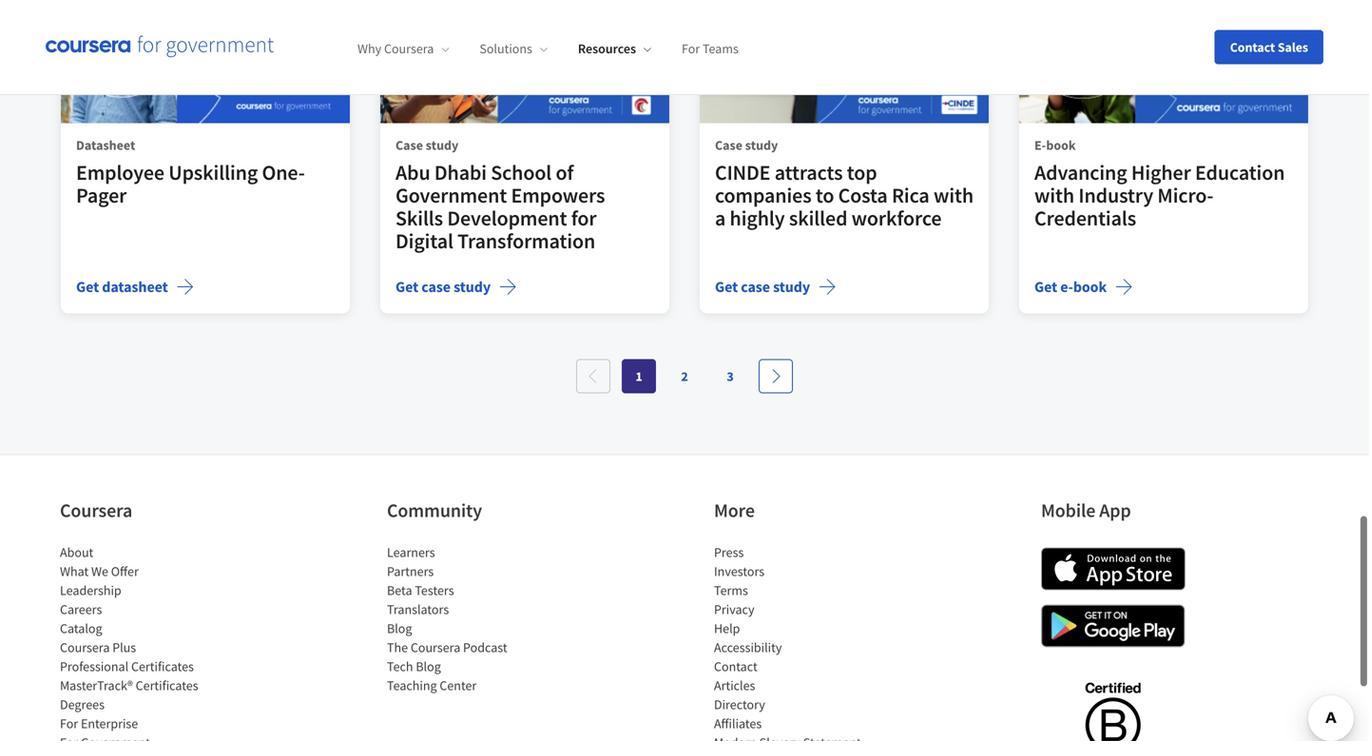Task type: locate. For each thing, give the bounding box(es) containing it.
case inside case study cinde attracts top companies to costa rica with a highly skilled workforce
[[715, 136, 743, 154]]

0 horizontal spatial list item
[[60, 733, 222, 741]]

offer
[[111, 563, 139, 580]]

0 horizontal spatial list
[[60, 543, 222, 741]]

press link
[[714, 544, 744, 561]]

affiliates
[[714, 715, 762, 732]]

3
[[727, 368, 734, 385]]

0 horizontal spatial get case study button
[[396, 275, 518, 298]]

employee
[[76, 159, 165, 185]]

translators
[[387, 601, 449, 618]]

0 horizontal spatial blog
[[387, 620, 412, 637]]

1 horizontal spatial case
[[715, 136, 743, 154]]

with inside case study cinde attracts top companies to costa rica with a highly skilled workforce
[[934, 182, 974, 208]]

help link
[[714, 620, 740, 637]]

directory
[[714, 696, 766, 713]]

1 horizontal spatial with
[[1035, 182, 1075, 208]]

contact inside button
[[1231, 39, 1276, 56]]

get left e-
[[1035, 277, 1058, 296]]

list item for coursera
[[60, 733, 222, 741]]

what
[[60, 563, 89, 580]]

case down digital
[[422, 277, 451, 296]]

certificates down professional certificates link
[[136, 677, 198, 694]]

2 case from the left
[[715, 136, 743, 154]]

blog up the
[[387, 620, 412, 637]]

coursera up about link
[[60, 498, 132, 522]]

leadership link
[[60, 582, 121, 599]]

help
[[714, 620, 740, 637]]

1 vertical spatial book
[[1074, 277, 1107, 296]]

contact
[[1231, 39, 1276, 56], [714, 658, 758, 675]]

contact left sales
[[1231, 39, 1276, 56]]

download on the app store image
[[1042, 547, 1186, 590]]

book down "credentials"
[[1074, 277, 1107, 296]]

case inside case study abu dhabi school of government empowers skills development for digital transformation
[[396, 136, 423, 154]]

translators link
[[387, 601, 449, 618]]

0 vertical spatial contact
[[1231, 39, 1276, 56]]

catalog link
[[60, 620, 102, 637]]

book inside button
[[1074, 277, 1107, 296]]

certificates up mastertrack® certificates link
[[131, 658, 194, 675]]

with down e-
[[1035, 182, 1075, 208]]

1 horizontal spatial blog
[[416, 658, 441, 675]]

of
[[556, 159, 574, 185]]

cinde image
[[700, 0, 989, 123]]

degrees
[[60, 696, 105, 713]]

with right the rica
[[934, 182, 974, 208]]

2 case from the left
[[741, 277, 771, 296]]

blog up teaching center link
[[416, 658, 441, 675]]

2 get case study button from the left
[[715, 275, 837, 298]]

get for abu dhabi school of government empowers skills development for digital transformation
[[396, 277, 419, 296]]

case up abu
[[396, 136, 423, 154]]

get case study button down the highly
[[715, 275, 837, 298]]

why coursera link
[[358, 40, 449, 57]]

mobile app
[[1042, 498, 1132, 522]]

education
[[1196, 159, 1286, 185]]

get down digital
[[396, 277, 419, 296]]

list for more
[[714, 543, 876, 741]]

a
[[715, 205, 726, 231]]

study down skilled
[[773, 277, 811, 296]]

1 horizontal spatial contact
[[1231, 39, 1276, 56]]

3 get from the left
[[715, 277, 738, 296]]

0 horizontal spatial contact
[[714, 658, 758, 675]]

contact up the articles
[[714, 658, 758, 675]]

for down degrees
[[60, 715, 78, 732]]

get down a in the right top of the page
[[715, 277, 738, 296]]

1 case from the left
[[422, 277, 451, 296]]

coursera up tech blog link
[[411, 639, 461, 656]]

tech
[[387, 658, 413, 675]]

for
[[682, 40, 700, 57], [60, 715, 78, 732]]

2 get from the left
[[396, 277, 419, 296]]

3 list from the left
[[714, 543, 876, 741]]

1 horizontal spatial case
[[741, 277, 771, 296]]

skills
[[396, 205, 443, 231]]

tech blog link
[[387, 658, 441, 675]]

0 horizontal spatial case
[[422, 277, 451, 296]]

1 with from the left
[[934, 182, 974, 208]]

1 get from the left
[[76, 277, 99, 296]]

1 get case study from the left
[[396, 277, 491, 296]]

study inside case study abu dhabi school of government empowers skills development for digital transformation
[[426, 136, 459, 154]]

get case study for digital
[[396, 277, 491, 296]]

privacy link
[[714, 601, 755, 618]]

4 get from the left
[[1035, 277, 1058, 296]]

case for abu dhabi school of government empowers skills development for digital transformation
[[396, 136, 423, 154]]

upskilling
[[169, 159, 258, 185]]

the coursera podcast link
[[387, 639, 508, 656]]

about
[[60, 544, 94, 561]]

coursera for government image
[[46, 36, 274, 58]]

list containing about
[[60, 543, 222, 741]]

1 horizontal spatial list
[[387, 543, 549, 695]]

1
[[636, 368, 643, 385]]

1 vertical spatial contact
[[714, 658, 758, 675]]

get datasheet
[[76, 277, 168, 296]]

book inside e-book advancing higher education with industry micro- credentials
[[1047, 136, 1076, 154]]

list containing learners
[[387, 543, 549, 695]]

press
[[714, 544, 744, 561]]

coursera down catalog link
[[60, 639, 110, 656]]

1 vertical spatial for
[[60, 715, 78, 732]]

2 horizontal spatial list
[[714, 543, 876, 741]]

1 vertical spatial certificates
[[136, 677, 198, 694]]

list item down enterprise
[[60, 733, 222, 741]]

contact sales
[[1231, 39, 1309, 56]]

2 list from the left
[[387, 543, 549, 695]]

0 horizontal spatial for
[[60, 715, 78, 732]]

for left teams
[[682, 40, 700, 57]]

list for community
[[387, 543, 549, 695]]

study up cinde
[[746, 136, 778, 154]]

get left datasheet
[[76, 277, 99, 296]]

get case study button for digital
[[396, 275, 518, 298]]

0 horizontal spatial case
[[396, 136, 423, 154]]

1 horizontal spatial for
[[682, 40, 700, 57]]

2 list item from the left
[[714, 733, 876, 741]]

plus
[[112, 639, 136, 656]]

solutions
[[480, 40, 533, 57]]

case for cinde attracts top companies to costa rica with a highly skilled workforce
[[715, 136, 743, 154]]

articles
[[714, 677, 756, 694]]

for enterprise link
[[60, 715, 138, 732]]

coursera inside about what we offer leadership careers catalog coursera plus professional certificates mastertrack® certificates degrees for enterprise
[[60, 639, 110, 656]]

industry
[[1079, 182, 1154, 208]]

0 vertical spatial book
[[1047, 136, 1076, 154]]

list item
[[60, 733, 222, 741], [714, 733, 876, 741]]

1 list item from the left
[[60, 733, 222, 741]]

accessibility
[[714, 639, 782, 656]]

1 horizontal spatial get case study button
[[715, 275, 837, 298]]

study inside case study cinde attracts top companies to costa rica with a highly skilled workforce
[[746, 136, 778, 154]]

logo of certified b corporation image
[[1074, 671, 1152, 741]]

book up advancing
[[1047, 136, 1076, 154]]

certificates
[[131, 658, 194, 675], [136, 677, 198, 694]]

directory link
[[714, 696, 766, 713]]

get case study down digital
[[396, 277, 491, 296]]

teaching
[[387, 677, 437, 694]]

coursera
[[384, 40, 434, 57], [60, 498, 132, 522], [60, 639, 110, 656], [411, 639, 461, 656]]

study up "dhabi"
[[426, 136, 459, 154]]

1 horizontal spatial list item
[[714, 733, 876, 741]]

more
[[714, 498, 755, 522]]

affiliates link
[[714, 715, 762, 732]]

study
[[426, 136, 459, 154], [746, 136, 778, 154], [454, 277, 491, 296], [773, 277, 811, 296]]

1 vertical spatial blog
[[416, 658, 441, 675]]

pager
[[76, 182, 127, 208]]

0 horizontal spatial get case study
[[396, 277, 491, 296]]

get case study down the highly
[[715, 277, 811, 296]]

workforce
[[852, 205, 942, 231]]

list for coursera
[[60, 543, 222, 741]]

1 horizontal spatial get case study
[[715, 277, 811, 296]]

list
[[60, 543, 222, 741], [387, 543, 549, 695], [714, 543, 876, 741]]

1 get case study button from the left
[[396, 275, 518, 298]]

e-
[[1061, 277, 1074, 296]]

abu dhabi c4g image
[[381, 0, 670, 123]]

case down the highly
[[741, 277, 771, 296]]

professional certificates link
[[60, 658, 194, 675]]

get case study button
[[396, 275, 518, 298], [715, 275, 837, 298]]

1 case from the left
[[396, 136, 423, 154]]

for
[[571, 205, 597, 231]]

with inside e-book advancing higher education with industry micro- credentials
[[1035, 182, 1075, 208]]

school
[[491, 159, 552, 185]]

list item for more
[[714, 733, 876, 741]]

get case study button down digital
[[396, 275, 518, 298]]

get for cinde attracts top companies to costa rica with a highly skilled workforce
[[715, 277, 738, 296]]

advancing
[[1035, 159, 1128, 185]]

for teams
[[682, 40, 739, 57]]

blog link
[[387, 620, 412, 637]]

app
[[1100, 498, 1132, 522]]

learners
[[387, 544, 435, 561]]

attracts
[[775, 159, 843, 185]]

list containing press
[[714, 543, 876, 741]]

2 get case study from the left
[[715, 277, 811, 296]]

1 list from the left
[[60, 543, 222, 741]]

book
[[1047, 136, 1076, 154], [1074, 277, 1107, 296]]

0 horizontal spatial with
[[934, 182, 974, 208]]

2 with from the left
[[1035, 182, 1075, 208]]

case up cinde
[[715, 136, 743, 154]]

investors link
[[714, 563, 765, 580]]

list item down affiliates link in the right of the page
[[714, 733, 876, 741]]



Task type: vqa. For each thing, say whether or not it's contained in the screenshot.
125 inside Team 5-125 users
no



Task type: describe. For each thing, give the bounding box(es) containing it.
get it on google play image
[[1042, 604, 1186, 647]]

get for employee upskilling one- pager
[[76, 277, 99, 296]]

sales
[[1278, 39, 1309, 56]]

1 button
[[622, 359, 656, 393]]

contact link
[[714, 658, 758, 675]]

contact inside the press investors terms privacy help accessibility contact articles directory affiliates
[[714, 658, 758, 675]]

mobile
[[1042, 498, 1096, 522]]

what we offer link
[[60, 563, 139, 580]]

we
[[91, 563, 108, 580]]

center
[[440, 677, 477, 694]]

press investors terms privacy help accessibility contact articles directory affiliates
[[714, 544, 782, 732]]

coursera inside learners partners beta testers translators blog the coursera podcast tech blog teaching center
[[411, 639, 461, 656]]

2
[[681, 368, 688, 385]]

mastertrack® certificates link
[[60, 677, 198, 694]]

learners partners beta testers translators blog the coursera podcast tech blog teaching center
[[387, 544, 508, 694]]

transformation
[[458, 228, 596, 254]]

for teams link
[[682, 40, 739, 57]]

3 button
[[713, 359, 748, 393]]

articles link
[[714, 677, 756, 694]]

mastertrack®
[[60, 677, 133, 694]]

partners link
[[387, 563, 434, 580]]

to
[[816, 182, 835, 208]]

get e-book button
[[1035, 275, 1134, 298]]

companies
[[715, 182, 812, 208]]

0 vertical spatial for
[[682, 40, 700, 57]]

about link
[[60, 544, 94, 561]]

get case study for highly
[[715, 277, 811, 296]]

learners link
[[387, 544, 435, 561]]

highly
[[730, 205, 785, 231]]

id55637 resourcetile 316x180 1 image
[[61, 0, 350, 123]]

case for digital
[[422, 277, 451, 296]]

government
[[396, 182, 507, 208]]

investors
[[714, 563, 765, 580]]

professional
[[60, 658, 129, 675]]

rica
[[892, 182, 930, 208]]

why
[[358, 40, 382, 57]]

datasheet employee upskilling one- pager
[[76, 136, 305, 208]]

0 vertical spatial certificates
[[131, 658, 194, 675]]

for inside about what we offer leadership careers catalog coursera plus professional certificates mastertrack® certificates degrees for enterprise
[[60, 715, 78, 732]]

credentials
[[1035, 205, 1137, 231]]

testers
[[415, 582, 454, 599]]

coursera plus link
[[60, 639, 136, 656]]

cinde
[[715, 159, 771, 185]]

get datasheet button
[[76, 275, 195, 298]]

enterprise
[[81, 715, 138, 732]]

study down transformation
[[454, 277, 491, 296]]

digital
[[396, 228, 454, 254]]

case study cinde attracts top companies to costa rica with a highly skilled workforce
[[715, 136, 974, 231]]

2 button
[[668, 359, 702, 393]]

dhabi
[[435, 159, 487, 185]]

teams
[[703, 40, 739, 57]]

e-
[[1035, 136, 1047, 154]]

solutions link
[[480, 40, 548, 57]]

datasheet
[[102, 277, 168, 296]]

degrees link
[[60, 696, 105, 713]]

0 vertical spatial blog
[[387, 620, 412, 637]]

get for advancing higher education with industry micro- credentials
[[1035, 277, 1058, 296]]

beta
[[387, 582, 412, 599]]

development
[[447, 205, 567, 231]]

the
[[387, 639, 408, 656]]

careers
[[60, 601, 102, 618]]

case for highly
[[741, 277, 771, 296]]

get case study button for highly
[[715, 275, 837, 298]]

teaching center link
[[387, 677, 477, 694]]

beta testers link
[[387, 582, 454, 599]]

empowers
[[511, 182, 605, 208]]

privacy
[[714, 601, 755, 618]]

go to next page image
[[769, 368, 784, 384]]

higher
[[1132, 159, 1192, 185]]

podcast
[[463, 639, 508, 656]]

terms link
[[714, 582, 749, 599]]

coursera right the why
[[384, 40, 434, 57]]

community
[[387, 498, 482, 522]]

partners
[[387, 563, 434, 580]]

about what we offer leadership careers catalog coursera plus professional certificates mastertrack® certificates degrees for enterprise
[[60, 544, 198, 732]]

top
[[847, 159, 878, 185]]

get e-book
[[1035, 277, 1107, 296]]

costa
[[839, 182, 888, 208]]

case study abu dhabi school of government empowers skills development for digital transformation
[[396, 136, 605, 254]]

careers link
[[60, 601, 102, 618]]

leadership
[[60, 582, 121, 599]]

skilled
[[789, 205, 848, 231]]

terms
[[714, 582, 749, 599]]

why coursera
[[358, 40, 434, 57]]

micro creds c4g image
[[1020, 0, 1309, 123]]



